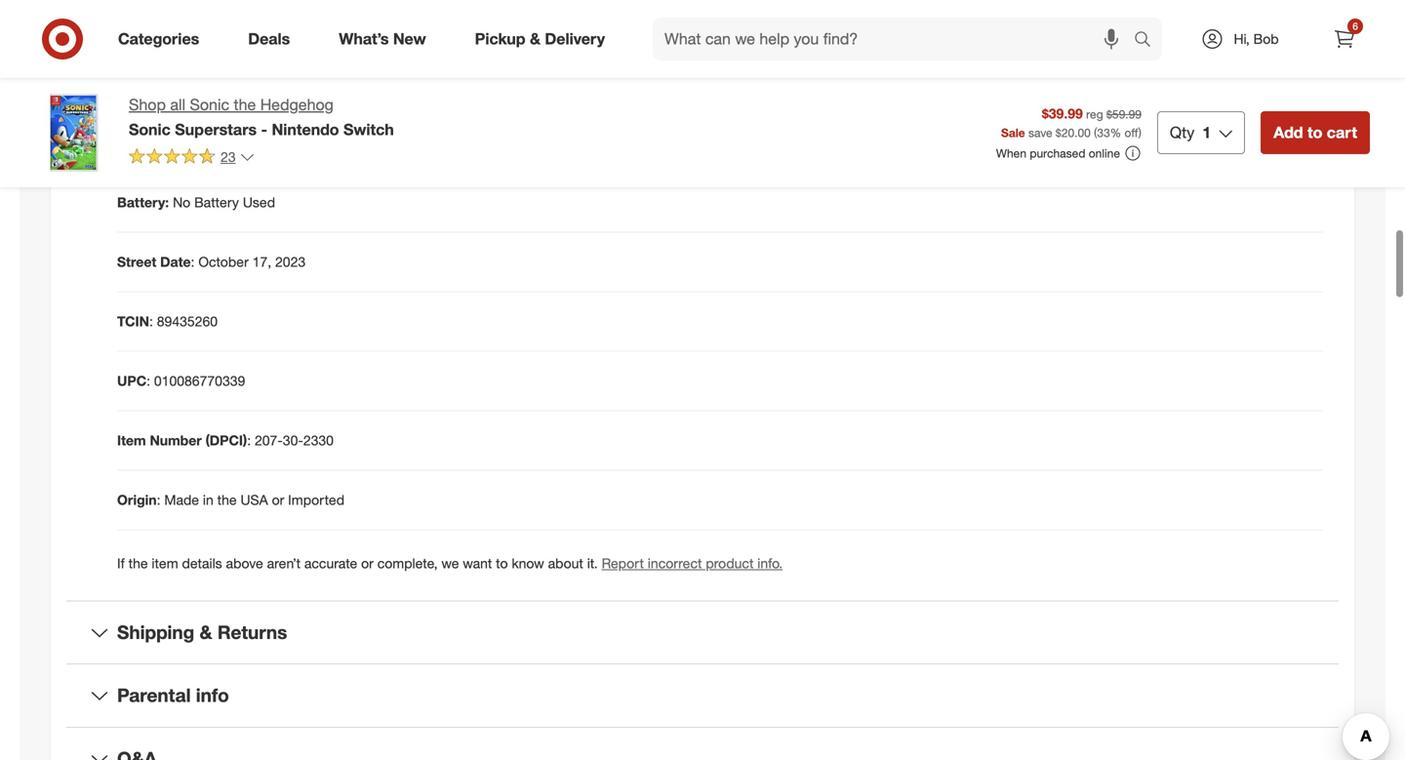 Task type: describe. For each thing, give the bounding box(es) containing it.
it.
[[587, 555, 598, 572]]

What can we help you find? suggestions appear below search field
[[653, 18, 1139, 61]]

2330
[[303, 432, 334, 449]]

parental info button
[[66, 665, 1339, 727]]

october
[[198, 253, 249, 270]]

image of sonic superstars - nintendo switch image
[[35, 94, 113, 172]]

shipping & returns button
[[66, 602, 1339, 664]]

format:
[[117, 75, 167, 92]]

we
[[442, 555, 459, 572]]

categories
[[118, 29, 199, 48]]

video game genre: platformer
[[117, 15, 311, 32]]

$59.99
[[1107, 107, 1142, 122]]

& for shipping
[[200, 621, 212, 644]]

upc
[[117, 372, 147, 389]]

new
[[393, 29, 426, 48]]

when
[[996, 146, 1027, 161]]

online
[[1089, 146, 1120, 161]]

qty 1
[[1170, 123, 1212, 142]]

)
[[1139, 125, 1142, 140]]

0 horizontal spatial or
[[272, 491, 284, 508]]

hi, bob
[[1234, 30, 1279, 47]]

multiplayer:
[[117, 134, 193, 151]]

1
[[1203, 123, 1212, 142]]

above
[[226, 555, 263, 572]]

1 vertical spatial or
[[361, 555, 374, 572]]

$39.99 reg $59.99 sale save $ 20.00 ( 33 % off )
[[1002, 105, 1142, 140]]

17,
[[252, 253, 271, 270]]

physical
[[171, 75, 221, 92]]

add to cart button
[[1261, 111, 1370, 154]]

aren't
[[267, 555, 301, 572]]

search button
[[1125, 18, 1172, 64]]

bob
[[1254, 30, 1279, 47]]

parental
[[117, 684, 191, 707]]

imported
[[288, 491, 345, 508]]

about
[[548, 555, 584, 572]]

shipping
[[117, 621, 195, 644]]

battery: no battery used
[[117, 194, 275, 211]]

upc : 010086770339
[[117, 372, 245, 389]]

23 link
[[129, 147, 255, 170]]

shop
[[129, 95, 166, 114]]

tcin
[[117, 313, 149, 330]]

multiplayer: online and local multiplayer
[[117, 134, 370, 151]]

platformer
[[247, 15, 311, 32]]

info.
[[758, 555, 783, 572]]

add
[[1274, 123, 1304, 142]]

deals link
[[232, 18, 315, 61]]

1 horizontal spatial sonic
[[190, 95, 229, 114]]

what's new
[[339, 29, 426, 48]]

$
[[1056, 125, 1062, 140]]

what's new link
[[322, 18, 451, 61]]

tcin : 89435260
[[117, 313, 218, 330]]

-
[[261, 120, 267, 139]]

save
[[1029, 125, 1053, 140]]

item
[[117, 432, 146, 449]]

know
[[512, 555, 544, 572]]

date
[[160, 253, 191, 270]]

street
[[117, 253, 156, 270]]

: for 89435260
[[149, 313, 153, 330]]

battery:
[[117, 194, 169, 211]]

: left october
[[191, 253, 195, 270]]

add to cart
[[1274, 123, 1358, 142]]

deals
[[248, 29, 290, 48]]

6
[[1353, 20, 1358, 32]]

sale
[[1002, 125, 1026, 140]]

33
[[1098, 125, 1111, 140]]

multiplayer
[[303, 134, 370, 151]]

info
[[196, 684, 229, 707]]

23
[[221, 148, 236, 165]]



Task type: vqa. For each thing, say whether or not it's contained in the screenshot.
Details DROPDOWN BUTTON
no



Task type: locate. For each thing, give the bounding box(es) containing it.
made
[[164, 491, 199, 508]]

sonic down physical
[[190, 95, 229, 114]]

0 vertical spatial to
[[1308, 123, 1323, 142]]

parental info
[[117, 684, 229, 707]]

0 horizontal spatial to
[[496, 555, 508, 572]]

the inside shop all sonic the hedgehog sonic superstars - nintendo switch
[[234, 95, 256, 114]]

010086770339
[[154, 372, 245, 389]]

used
[[243, 194, 275, 211]]

delivery
[[545, 29, 605, 48]]

89435260
[[157, 313, 218, 330]]

to right want
[[496, 555, 508, 572]]

all
[[170, 95, 186, 114]]

sonic down shop
[[129, 120, 171, 139]]

0 horizontal spatial &
[[200, 621, 212, 644]]

1 horizontal spatial to
[[1308, 123, 1323, 142]]

genre:
[[200, 15, 243, 32]]

0 vertical spatial sonic
[[190, 95, 229, 114]]

item
[[152, 555, 178, 572]]

the right in
[[217, 491, 237, 508]]

: left the 010086770339
[[147, 372, 150, 389]]

2023
[[275, 253, 306, 270]]

accurate
[[304, 555, 357, 572]]

pickup
[[475, 29, 526, 48]]

battery
[[194, 194, 239, 211]]

details
[[182, 555, 222, 572]]

item number (dpci) : 207-30-2330
[[117, 432, 334, 449]]

no
[[173, 194, 191, 211]]

30-
[[283, 432, 303, 449]]

what's
[[339, 29, 389, 48]]

street date : october 17, 2023
[[117, 253, 306, 270]]

local
[[267, 134, 300, 151]]

& inside pickup & delivery link
[[530, 29, 541, 48]]

: left made
[[157, 491, 161, 508]]

origin : made in the usa or imported
[[117, 491, 345, 508]]

if the item details above aren't accurate or complete, we want to know about it. report incorrect product info.
[[117, 555, 783, 572]]

: left 89435260
[[149, 313, 153, 330]]

& inside shipping & returns dropdown button
[[200, 621, 212, 644]]

or
[[272, 491, 284, 508], [361, 555, 374, 572]]

returns
[[218, 621, 287, 644]]

1 horizontal spatial &
[[530, 29, 541, 48]]

superstars
[[175, 120, 257, 139]]

off
[[1125, 125, 1139, 140]]

reg
[[1087, 107, 1104, 122]]

game
[[157, 15, 196, 32]]

report incorrect product info. button
[[602, 554, 783, 573]]

shipping & returns
[[117, 621, 287, 644]]

1 vertical spatial the
[[217, 491, 237, 508]]

& for pickup
[[530, 29, 541, 48]]

product
[[706, 555, 754, 572]]

to right add
[[1308, 123, 1323, 142]]

1 vertical spatial &
[[200, 621, 212, 644]]

2 vertical spatial the
[[129, 555, 148, 572]]

hi,
[[1234, 30, 1250, 47]]

$39.99
[[1042, 105, 1083, 122]]

purchased
[[1030, 146, 1086, 161]]

1 horizontal spatial or
[[361, 555, 374, 572]]

cart
[[1327, 123, 1358, 142]]

1 vertical spatial to
[[496, 555, 508, 572]]

online
[[197, 134, 236, 151]]

video
[[117, 15, 154, 32]]

the right if
[[129, 555, 148, 572]]

shop all sonic the hedgehog sonic superstars - nintendo switch
[[129, 95, 394, 139]]

(dpci)
[[206, 432, 247, 449]]

complete,
[[377, 555, 438, 572]]

to inside button
[[1308, 123, 1323, 142]]

want
[[463, 555, 492, 572]]

0 horizontal spatial sonic
[[129, 120, 171, 139]]

1 vertical spatial sonic
[[129, 120, 171, 139]]

format: physical
[[117, 75, 221, 92]]

to
[[1308, 123, 1323, 142], [496, 555, 508, 572]]

(
[[1094, 125, 1098, 140]]

20.00
[[1062, 125, 1091, 140]]

or right the usa
[[272, 491, 284, 508]]

or right 'accurate'
[[361, 555, 374, 572]]

usa
[[241, 491, 268, 508]]

: for 010086770339
[[147, 372, 150, 389]]

0 vertical spatial &
[[530, 29, 541, 48]]

the up multiplayer: online and local multiplayer
[[234, 95, 256, 114]]

if
[[117, 555, 125, 572]]

report
[[602, 555, 644, 572]]

qty
[[1170, 123, 1195, 142]]

& right pickup
[[530, 29, 541, 48]]

search
[[1125, 31, 1172, 50]]

when purchased online
[[996, 146, 1120, 161]]

6 link
[[1324, 18, 1367, 61]]

categories link
[[102, 18, 224, 61]]

sonic
[[190, 95, 229, 114], [129, 120, 171, 139]]

origin
[[117, 491, 157, 508]]

& left returns
[[200, 621, 212, 644]]

207-
[[255, 432, 283, 449]]

%
[[1111, 125, 1122, 140]]

&
[[530, 29, 541, 48], [200, 621, 212, 644]]

incorrect
[[648, 555, 702, 572]]

: for made in the usa or imported
[[157, 491, 161, 508]]

0 vertical spatial the
[[234, 95, 256, 114]]

and
[[240, 134, 263, 151]]

hedgehog
[[260, 95, 334, 114]]

: left 207-
[[247, 432, 251, 449]]

0 vertical spatial or
[[272, 491, 284, 508]]

switch
[[344, 120, 394, 139]]

pickup & delivery link
[[458, 18, 630, 61]]



